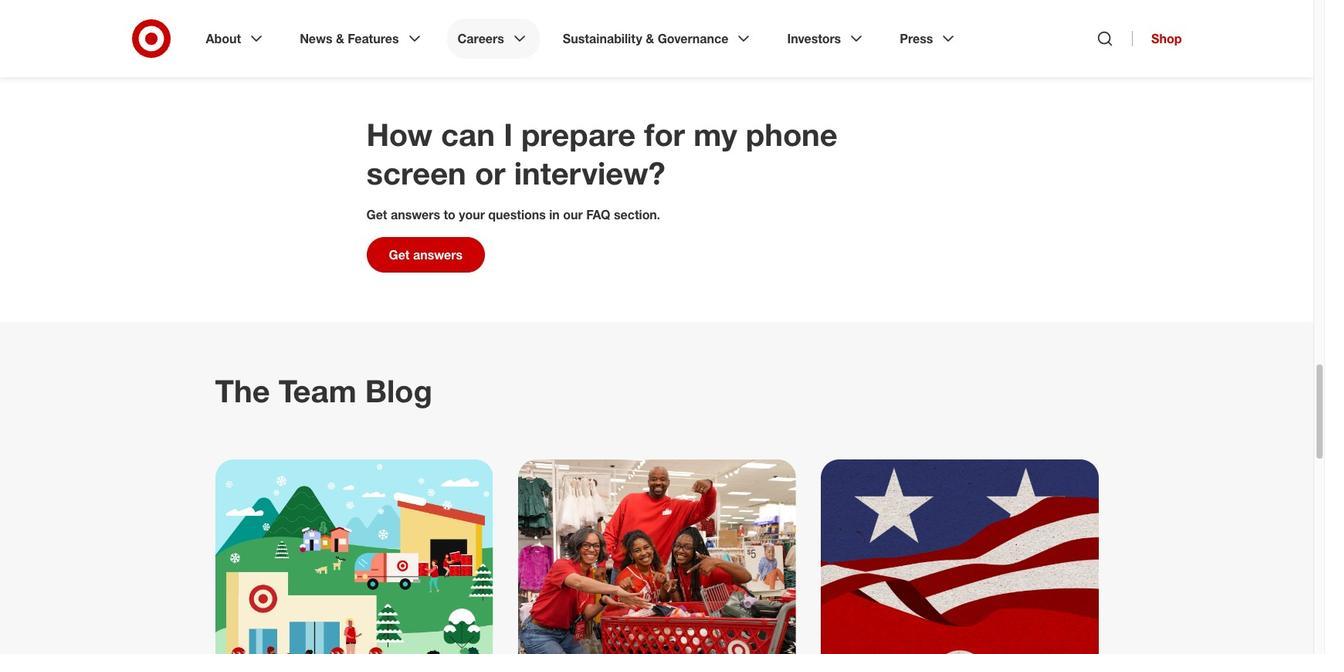 Task type: locate. For each thing, give the bounding box(es) containing it.
news
[[300, 31, 333, 46]]

the team blog
[[215, 372, 432, 409]]

get answers link
[[367, 237, 485, 273]]

get for get answers to your questions in our faq section.
[[367, 207, 387, 222]]

answers left to
[[391, 207, 440, 222]]

0 horizontal spatial get
[[367, 207, 387, 222]]

governance
[[658, 31, 729, 46]]

get
[[367, 207, 387, 222], [389, 247, 410, 263]]

section.
[[614, 207, 660, 222]]

answers
[[391, 207, 440, 222], [413, 247, 463, 263]]

the
[[215, 372, 270, 409]]

for
[[645, 116, 685, 153]]

0 vertical spatial answers
[[391, 207, 440, 222]]

1 vertical spatial get
[[389, 247, 410, 263]]

in
[[549, 207, 560, 222]]

get answers to your questions in our faq section.
[[367, 207, 660, 222]]

1 horizontal spatial &
[[646, 31, 654, 46]]

my
[[694, 116, 738, 153]]

1 horizontal spatial get
[[389, 247, 410, 263]]

0 vertical spatial get
[[367, 207, 387, 222]]

careers link
[[447, 19, 540, 59]]

1 vertical spatial answers
[[413, 247, 463, 263]]

i
[[504, 116, 513, 153]]

& for news
[[336, 31, 344, 46]]

merry & bright: how building meaningful careers helps team target bring joy to our guests image
[[215, 460, 493, 654]]

&
[[336, 31, 344, 46], [646, 31, 654, 46]]

interview?
[[514, 154, 666, 192]]

& left 'governance' at the top
[[646, 31, 654, 46]]

& right news
[[336, 31, 344, 46]]

features
[[348, 31, 399, 46]]

screen
[[367, 154, 466, 192]]

1 & from the left
[[336, 31, 344, 46]]

can
[[441, 116, 495, 153]]

answers for get answers
[[413, 247, 463, 263]]

faq
[[586, 207, 611, 222]]

2 & from the left
[[646, 31, 654, 46]]

0 horizontal spatial &
[[336, 31, 344, 46]]

answers down to
[[413, 247, 463, 263]]

blog
[[365, 372, 432, 409]]



Task type: describe. For each thing, give the bounding box(es) containing it.
team
[[279, 372, 357, 409]]

news & features link
[[289, 19, 435, 59]]

the great giftogether ties a bow on a year of care in action image
[[518, 460, 796, 654]]

about link
[[195, 19, 277, 59]]

sustainability
[[563, 31, 643, 46]]

get for get answers
[[389, 247, 410, 263]]

honoring our veterans: target team members share their reflections on service image
[[821, 460, 1099, 654]]

careers
[[458, 31, 504, 46]]

your
[[459, 207, 485, 222]]

prepare
[[521, 116, 636, 153]]

news & features
[[300, 31, 399, 46]]

to
[[444, 207, 456, 222]]

sustainability & governance link
[[552, 19, 764, 59]]

how
[[367, 116, 433, 153]]

investors link
[[777, 19, 877, 59]]

or
[[475, 154, 506, 192]]

investors
[[788, 31, 841, 46]]

phone
[[746, 116, 838, 153]]

how can i prepare for my phone screen or interview?
[[367, 116, 838, 192]]

get answers
[[389, 247, 463, 263]]

answers for get answers to your questions in our faq section.
[[391, 207, 440, 222]]

& for sustainability
[[646, 31, 654, 46]]

press link
[[889, 19, 969, 59]]

shop link
[[1133, 31, 1182, 46]]

our
[[563, 207, 583, 222]]

about
[[206, 31, 241, 46]]

sustainability & governance
[[563, 31, 729, 46]]

shop
[[1152, 31, 1182, 46]]

press
[[900, 31, 933, 46]]

questions
[[488, 207, 546, 222]]



Task type: vqa. For each thing, say whether or not it's contained in the screenshot.
together
no



